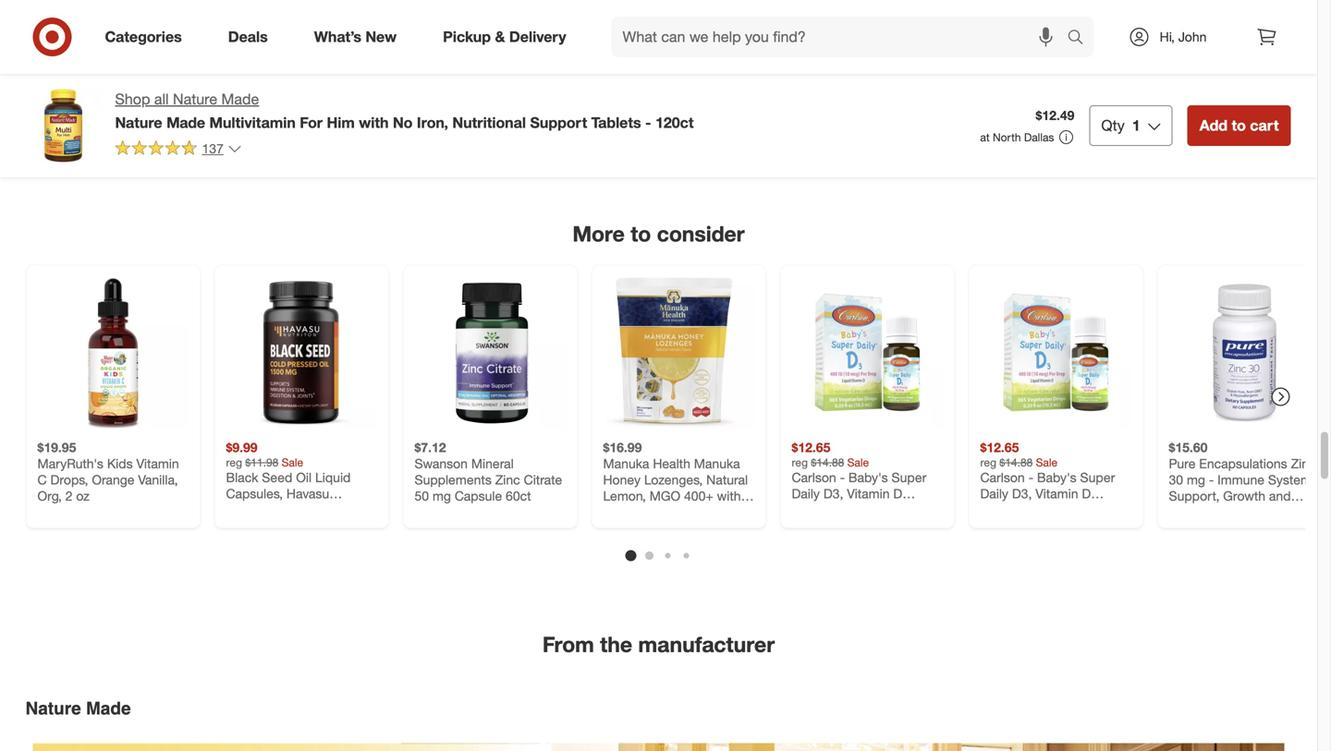 Task type: describe. For each thing, give the bounding box(es) containing it.
seed
[[262, 470, 293, 486]]

42oz
[[1084, 18, 1112, 35]]

deals link
[[212, 17, 291, 57]]

the
[[600, 632, 633, 658]]

mgo
[[650, 488, 681, 505]]

10"
[[415, 2, 435, 18]]

$12.49
[[1036, 107, 1075, 124]]

58
[[665, 505, 680, 521]]

sanpellegrino
[[792, 2, 872, 18]]

cart for sanpellegrino momenti clementine & peach - 6pk/11.15 fl oz cans "link"
[[838, 70, 860, 84]]

add to cart button for '$10 target giftcard with $40 health & beauty purchase' link
[[226, 62, 302, 91]]

to for hershey's candy coated chocolate filled plastic holiday cane - 1.4oz link
[[1202, 70, 1212, 84]]

hershey's
[[1169, 2, 1227, 18]]

shop
[[115, 90, 150, 108]]

to for 10.5" plastic dinner plate - room essentials™ link
[[636, 70, 647, 84]]

search
[[1059, 30, 1104, 48]]

consider
[[657, 221, 745, 247]]

deals
[[228, 28, 268, 46]]

cans
[[881, 35, 911, 51]]

add to cart for add to cart button underneath cane
[[1200, 117, 1279, 135]]

1 giftcard from the left
[[110, 3, 152, 17]]

add for quaker oats old fashioned oats - 42oz link on the right of page
[[989, 70, 1010, 84]]

search button
[[1059, 17, 1104, 61]]

north
[[993, 130, 1021, 144]]

add for hershey's candy coated chocolate filled plastic holiday cane - 1.4oz link
[[1178, 70, 1199, 84]]

multivitamin inside centrum men's multivitamin gummies
[[37, 33, 107, 49]]

to for sanpellegrino momenti clementine & peach - 6pk/11.15 fl oz cans "link"
[[824, 70, 835, 84]]

137
[[202, 140, 224, 157]]

orange
[[92, 472, 134, 488]]

iron,
[[417, 114, 448, 132]]

2 beauty from the left
[[290, 17, 325, 31]]

black seed oil liquid capsules, havasu nutrition, 90ct image
[[226, 277, 378, 429]]

50
[[415, 488, 429, 505]]

stoneware
[[438, 2, 500, 18]]

$11.98
[[245, 456, 279, 470]]

from
[[543, 632, 594, 658]]

swanson mineral supplements zinc citrate 50 mg capsule 60ct image
[[415, 277, 566, 429]]

2 $10 target giftcard with $40 health & beauty purchase from the left
[[226, 3, 374, 31]]

1 $10 target giftcard with $40 health & beauty purchase from the left
[[37, 3, 185, 31]]

support
[[530, 114, 587, 132]]

maryruth's
[[37, 456, 104, 472]]

pickup & delivery link
[[427, 17, 590, 57]]

more to consider
[[573, 221, 745, 247]]

cart for '$10 target giftcard with $40 health & beauty purchase' link
[[272, 70, 294, 84]]

$14.88 for carlson - baby's super daily d3, vitamin d drops, 400 iu (10 mcg) per drop, vegetarian, unflavored image
[[811, 456, 845, 470]]

momenti
[[875, 2, 927, 18]]

nutritional
[[453, 114, 526, 132]]

$16.99
[[603, 440, 642, 456]]

$10 target giftcard with $40 health & beauty purchase link
[[226, 0, 378, 49]]

& right centrum
[[92, 17, 99, 31]]

$12.65 reg $14.88 sale for carlson - baby's super daily d3, vitamin d drops, 400 iu (10 mcg) per drop, vegetarian, unflavored image
[[792, 440, 869, 470]]

with inside shop all nature made nature made multivitamin for him with no iron, nutritional support tablets - 120ct
[[359, 114, 389, 132]]

havasu
[[287, 486, 329, 502]]

$9.99
[[226, 440, 258, 456]]

what's new
[[314, 28, 397, 46]]

oz inside sanpellegrino momenti clementine & peach - 6pk/11.15 fl oz cans
[[864, 35, 878, 51]]

to for quaker oats old fashioned oats - 42oz link on the right of page
[[1013, 70, 1024, 84]]

john
[[1179, 29, 1207, 45]]

hershey's candy coated chocolate filled plastic holiday cane - 1.4oz link
[[1169, 0, 1321, 51]]

0 vertical spatial made
[[222, 90, 259, 108]]

manuka health manuka honey lozenges, natural lemon, mgo 400+ with vitamin c, 58 lozenges image
[[603, 277, 755, 429]]

cane
[[1216, 35, 1247, 51]]

& right plates
[[495, 28, 505, 46]]

liquid
[[315, 470, 351, 486]]

cart down centrum men's multivitamin gummies
[[84, 70, 105, 84]]

2 health from the left
[[247, 17, 277, 31]]

reg for carlson - baby's super daily d3, vitamin d drops, 400 iu (10 mcg) per drop, vegetarian, unflavored, 365 drops image
[[981, 456, 997, 470]]

add to cart button down centrum men's multivitamin gummies
[[37, 62, 114, 91]]

plates
[[456, 18, 492, 35]]

1 $40 from the left
[[37, 17, 55, 31]]

nature made
[[25, 699, 131, 719]]

add for '$10 target giftcard with $40 health & beauty purchase' link
[[234, 70, 255, 84]]

sale for carlson - baby's super daily d3, vitamin d drops, 400 iu (10 mcg) per drop, vegetarian, unflavored, 365 drops image
[[1036, 456, 1058, 470]]

sanpellegrino momenti clementine & peach - 6pk/11.15 fl oz cans
[[792, 2, 927, 51]]

2 target from the left
[[265, 3, 296, 17]]

hershey's candy coated chocolate filled plastic holiday cane - 1.4oz
[[1169, 2, 1315, 51]]

peach
[[874, 18, 910, 35]]

threshold™
[[415, 35, 479, 51]]

oz inside $19.95 maryruth's kids vitamin c drops, orange vanilla, org, 2 oz
[[76, 488, 90, 505]]

add right 1
[[1200, 117, 1228, 135]]

sale for carlson - baby's super daily d3, vitamin d drops, 400 iu (10 mcg) per drop, vegetarian, unflavored image
[[848, 456, 869, 470]]

qty
[[1102, 117, 1125, 135]]

1 health from the left
[[58, 17, 89, 31]]

1 $10 from the left
[[56, 3, 74, 17]]

chocolate
[[1169, 18, 1229, 35]]

$19.95 maryruth's kids vitamin c drops, orange vanilla, org, 2 oz
[[37, 440, 179, 505]]

clementine
[[792, 18, 858, 35]]

10.5"
[[603, 2, 634, 18]]

old
[[1057, 2, 1077, 18]]

health
[[653, 456, 691, 472]]

fl
[[854, 35, 861, 51]]

cart for quaker oats old fashioned oats - 42oz link on the right of page
[[1027, 70, 1049, 84]]

holiday
[[1169, 35, 1213, 51]]

plate
[[721, 2, 751, 18]]

1.4oz
[[1259, 35, 1290, 51]]

swanson
[[415, 456, 468, 472]]

centrum
[[37, 17, 88, 33]]

cart for 10.5" plastic dinner plate - room essentials™ link
[[650, 70, 671, 84]]

add to cart for add to cart button associated with quaker oats old fashioned oats - 42oz link on the right of page
[[989, 70, 1049, 84]]

add for 10" stoneware avesta dinner plates - threshold™ link
[[423, 70, 444, 84]]

& right deals
[[280, 17, 287, 31]]

137 link
[[115, 139, 242, 161]]

categories
[[105, 28, 182, 46]]

$7.12
[[415, 440, 446, 456]]

with inside the $16.99 manuka health manuka honey lozenges, natural lemon, mgo 400+ with vitamin c, 58 lozenges
[[717, 488, 741, 505]]

new
[[366, 28, 397, 46]]

oil
[[296, 470, 312, 486]]

- inside 10" stoneware avesta dinner plates - threshold™
[[496, 18, 501, 35]]

sale inside $9.99 reg $11.98 sale black seed oil liquid capsules, havasu nutrition, 90ct
[[282, 456, 303, 470]]

capsule
[[455, 488, 502, 505]]

& inside sanpellegrino momenti clementine & peach - 6pk/11.15 fl oz cans
[[862, 18, 870, 35]]

$15.60 link
[[1169, 277, 1321, 505]]

2 vertical spatial nature
[[25, 699, 81, 719]]

1 horizontal spatial made
[[167, 114, 205, 132]]

gummies
[[111, 33, 166, 49]]

- inside shop all nature made nature made multivitamin for him with no iron, nutritional support tablets - 120ct
[[645, 114, 651, 132]]

90ct
[[282, 502, 308, 518]]

$12.65 for carlson - baby's super daily d3, vitamin d drops, 400 iu (10 mcg) per drop, vegetarian, unflavored image
[[792, 440, 831, 456]]

pickup & delivery
[[443, 28, 566, 46]]

dinner inside 10" stoneware avesta dinner plates - threshold™
[[415, 18, 453, 35]]

c
[[37, 472, 47, 488]]

org,
[[37, 488, 62, 505]]

add to cart for sanpellegrino momenti clementine & peach - 6pk/11.15 fl oz cans "link" add to cart button
[[800, 70, 860, 84]]

with inside '$10 target giftcard with $40 health & beauty purchase' link
[[344, 3, 365, 17]]

add to cart button for 10.5" plastic dinner plate - room essentials™ link
[[603, 62, 680, 91]]

dinner inside 10.5" plastic dinner plate - room essentials™
[[680, 2, 718, 18]]

1
[[1133, 117, 1141, 135]]

add for 10.5" plastic dinner plate - room essentials™ link
[[612, 70, 633, 84]]

lozenges
[[683, 505, 739, 521]]

natural
[[707, 472, 748, 488]]



Task type: vqa. For each thing, say whether or not it's contained in the screenshot.
holiday
yes



Task type: locate. For each thing, give the bounding box(es) containing it.
2 $40 from the left
[[226, 17, 244, 31]]

& right fl
[[862, 18, 870, 35]]

no
[[393, 114, 413, 132]]

to down '6pk/11.15'
[[824, 70, 835, 84]]

reg
[[226, 456, 242, 470], [792, 456, 808, 470], [981, 456, 997, 470]]

vitamin inside $19.95 maryruth's kids vitamin c drops, orange vanilla, org, 2 oz
[[136, 456, 179, 472]]

$9.99 reg $11.98 sale black seed oil liquid capsules, havasu nutrition, 90ct
[[226, 440, 351, 518]]

sale
[[282, 456, 303, 470], [848, 456, 869, 470], [1036, 456, 1058, 470]]

to right more
[[631, 221, 651, 247]]

1 horizontal spatial beauty
[[290, 17, 325, 31]]

vitamin
[[136, 456, 179, 472], [603, 505, 646, 521]]

cart down deals link
[[272, 70, 294, 84]]

1 horizontal spatial vitamin
[[603, 505, 646, 521]]

$12.65 reg $14.88 sale
[[792, 440, 869, 470], [981, 440, 1058, 470]]

add to cart button down fashioned
[[981, 62, 1057, 91]]

giftcard up what's
[[299, 3, 341, 17]]

add up the tablets
[[612, 70, 633, 84]]

1 horizontal spatial $40
[[226, 17, 244, 31]]

add to cart button for hershey's candy coated chocolate filled plastic holiday cane - 1.4oz link
[[1169, 62, 1245, 91]]

vitamin left the c,
[[603, 505, 646, 521]]

pure encapsulations zinc 30 mg - immune system support, growth and development, wound healing, prostate, and reproductive health - 60 capsules image
[[1169, 277, 1321, 429]]

oats
[[1026, 2, 1053, 18], [1044, 18, 1071, 35]]

$40
[[37, 17, 55, 31], [226, 17, 244, 31]]

add to cart button for sanpellegrino momenti clementine & peach - 6pk/11.15 fl oz cans "link"
[[792, 62, 868, 91]]

2 $10 from the left
[[245, 3, 262, 17]]

2 horizontal spatial reg
[[981, 456, 997, 470]]

with up what's new
[[344, 3, 365, 17]]

carlson - baby's super daily d3, vitamin d drops, 400 iu (10 mcg) per drop, vegetarian, unflavored image
[[792, 277, 944, 429]]

tablets
[[592, 114, 641, 132]]

with left no
[[359, 114, 389, 132]]

plastic right filled
[[1267, 18, 1305, 35]]

multivitamin up 137
[[209, 114, 296, 132]]

cart up $12.49
[[1027, 70, 1049, 84]]

0 horizontal spatial multivitamin
[[37, 33, 107, 49]]

add to cart button down cane
[[1188, 105, 1291, 146]]

3 reg from the left
[[981, 456, 997, 470]]

plastic inside hershey's candy coated chocolate filled plastic holiday cane - 1.4oz
[[1267, 18, 1305, 35]]

1 horizontal spatial purchase
[[328, 17, 374, 31]]

add to cart down cane
[[1200, 117, 1279, 135]]

men's
[[92, 17, 127, 33]]

1 sale from the left
[[282, 456, 303, 470]]

mineral
[[471, 456, 514, 472]]

add down fashioned
[[989, 70, 1010, 84]]

- right plates
[[496, 18, 501, 35]]

giftcard up categories
[[110, 3, 152, 17]]

add to cart button down "holiday"
[[1169, 62, 1245, 91]]

hi,
[[1160, 29, 1175, 45]]

1 manuka from the left
[[603, 456, 650, 472]]

$40 left men's on the left of the page
[[37, 17, 55, 31]]

1 horizontal spatial target
[[265, 3, 296, 17]]

$7.12 swanson mineral supplements zinc citrate 50 mg capsule 60ct
[[415, 440, 562, 505]]

add to cart for add to cart button associated with hershey's candy coated chocolate filled plastic holiday cane - 1.4oz link
[[1178, 70, 1237, 84]]

0 horizontal spatial oz
[[76, 488, 90, 505]]

$19.95
[[37, 440, 76, 456]]

1 horizontal spatial $10 target giftcard with $40 health & beauty purchase
[[226, 3, 374, 31]]

$10 up deals
[[245, 3, 262, 17]]

2 sale from the left
[[848, 456, 869, 470]]

2 manuka from the left
[[694, 456, 740, 472]]

reg inside $9.99 reg $11.98 sale black seed oil liquid capsules, havasu nutrition, 90ct
[[226, 456, 242, 470]]

0 horizontal spatial giftcard
[[110, 3, 152, 17]]

multivitamin inside shop all nature made nature made multivitamin for him with no iron, nutritional support tablets - 120ct
[[209, 114, 296, 132]]

2 horizontal spatial nature
[[173, 90, 217, 108]]

target up deals
[[265, 3, 296, 17]]

0 horizontal spatial $10 target giftcard with $40 health & beauty purchase
[[37, 3, 185, 31]]

add to cart up image of nature made multivitamin for him with no iron, nutritional support tablets - 120ct on the top left of the page
[[46, 70, 105, 84]]

multivitamin
[[37, 33, 107, 49], [209, 114, 296, 132]]

0 horizontal spatial $14.88
[[811, 456, 845, 470]]

cart down cane
[[1216, 70, 1237, 84]]

to up image of nature made multivitamin for him with no iron, nutritional support tablets - 120ct on the top left of the page
[[70, 70, 81, 84]]

2 reg from the left
[[792, 456, 808, 470]]

honey
[[603, 472, 641, 488]]

1 horizontal spatial oz
[[864, 35, 878, 51]]

- inside sanpellegrino momenti clementine & peach - 6pk/11.15 fl oz cans
[[913, 18, 918, 35]]

more
[[573, 221, 625, 247]]

10.5" plastic dinner plate - room essentials™
[[603, 2, 751, 35]]

1 horizontal spatial $14.88
[[1000, 456, 1033, 470]]

2 $14.88 from the left
[[1000, 456, 1033, 470]]

to down deals link
[[259, 70, 269, 84]]

1 vertical spatial nature
[[115, 114, 162, 132]]

10" stoneware avesta dinner plates - threshold™ link
[[415, 0, 566, 51]]

1 horizontal spatial sale
[[848, 456, 869, 470]]

add down '6pk/11.15'
[[800, 70, 821, 84]]

oz right fl
[[864, 35, 878, 51]]

add up image of nature made multivitamin for him with no iron, nutritional support tablets - 120ct on the top left of the page
[[46, 70, 67, 84]]

to down threshold™
[[447, 70, 458, 84]]

c,
[[650, 505, 662, 521]]

add to cart button down room
[[603, 62, 680, 91]]

add to cart for 10.5" plastic dinner plate - room essentials™ link add to cart button
[[612, 70, 671, 84]]

0 horizontal spatial $40
[[37, 17, 55, 31]]

add to cart down room
[[612, 70, 671, 84]]

oz right 2
[[76, 488, 90, 505]]

2
[[65, 488, 73, 505]]

to down "holiday"
[[1202, 70, 1212, 84]]

manufacturer
[[639, 632, 775, 658]]

zinc
[[495, 472, 520, 488]]

essentials™
[[650, 18, 716, 35]]

$16.99 manuka health manuka honey lozenges, natural lemon, mgo 400+ with vitamin c, 58 lozenges
[[603, 440, 748, 521]]

carlson - baby's super daily d3, vitamin d drops, 400 iu (10 mcg) per drop, vegetarian, unflavored, 365 drops image
[[981, 277, 1132, 429]]

1 horizontal spatial health
[[247, 17, 277, 31]]

health
[[58, 17, 89, 31], [247, 17, 277, 31]]

plastic right 10.5"
[[638, 2, 676, 18]]

add to cart button down deals link
[[226, 62, 302, 91]]

supplements
[[415, 472, 492, 488]]

coated
[[1272, 2, 1315, 18]]

0 horizontal spatial $10
[[56, 3, 74, 17]]

1 vertical spatial oz
[[76, 488, 90, 505]]

add to cart down deals link
[[234, 70, 294, 84]]

$40 right 'categories' link at the top
[[226, 17, 244, 31]]

1 purchase from the left
[[139, 17, 185, 31]]

60ct
[[506, 488, 531, 505]]

categories link
[[89, 17, 205, 57]]

$12.65 reg $14.88 sale for carlson - baby's super daily d3, vitamin d drops, 400 iu (10 mcg) per drop, vegetarian, unflavored, 365 drops image
[[981, 440, 1058, 470]]

- right cane
[[1250, 35, 1255, 51]]

add down threshold™
[[423, 70, 444, 84]]

$15.60
[[1169, 440, 1208, 456]]

add down "holiday"
[[1178, 70, 1199, 84]]

vitamin right kids
[[136, 456, 179, 472]]

add to cart down '6pk/11.15'
[[800, 70, 860, 84]]

$10 left men's on the left of the page
[[56, 3, 74, 17]]

0 horizontal spatial $12.65
[[792, 440, 831, 456]]

sanpellegrino momenti clementine & peach - 6pk/11.15 fl oz cans link
[[792, 0, 944, 51]]

to down room
[[636, 70, 647, 84]]

add to cart
[[46, 70, 105, 84], [234, 70, 294, 84], [423, 70, 483, 84], [612, 70, 671, 84], [800, 70, 860, 84], [989, 70, 1049, 84], [1178, 70, 1237, 84], [1200, 117, 1279, 135]]

from the manufacturer
[[543, 632, 775, 658]]

1 reg from the left
[[226, 456, 242, 470]]

dallas
[[1025, 130, 1055, 144]]

dinner left plates
[[415, 18, 453, 35]]

nutrition,
[[226, 502, 278, 518]]

reg for carlson - baby's super daily d3, vitamin d drops, 400 iu (10 mcg) per drop, vegetarian, unflavored image
[[792, 456, 808, 470]]

add to cart for add to cart button associated with '$10 target giftcard with $40 health & beauty purchase' link
[[234, 70, 294, 84]]

- left room
[[603, 18, 608, 35]]

centrum men's multivitamin gummies
[[37, 17, 166, 49]]

2 $12.65 from the left
[[981, 440, 1019, 456]]

0 horizontal spatial health
[[58, 17, 89, 31]]

2 horizontal spatial sale
[[1036, 456, 1058, 470]]

400+
[[684, 488, 714, 505]]

1 $12.65 reg $14.88 sale from the left
[[792, 440, 869, 470]]

- left '120ct'
[[645, 114, 651, 132]]

$14.88 for carlson - baby's super daily d3, vitamin d drops, 400 iu (10 mcg) per drop, vegetarian, unflavored, 365 drops image
[[1000, 456, 1033, 470]]

avesta
[[503, 2, 542, 18]]

1 target from the left
[[77, 3, 107, 17]]

candy
[[1231, 2, 1268, 18]]

add to cart down threshold™
[[423, 70, 483, 84]]

health left men's on the left of the page
[[58, 17, 89, 31]]

add to cart for add to cart button for 10" stoneware avesta dinner plates - threshold™ link
[[423, 70, 483, 84]]

target up categories
[[77, 3, 107, 17]]

- inside hershey's candy coated chocolate filled plastic holiday cane - 1.4oz
[[1250, 35, 1255, 51]]

fashioned
[[981, 18, 1041, 35]]

to for 10" stoneware avesta dinner plates - threshold™ link
[[447, 70, 458, 84]]

2 giftcard from the left
[[299, 3, 341, 17]]

- inside 10.5" plastic dinner plate - room essentials™
[[603, 18, 608, 35]]

add to cart button down '6pk/11.15'
[[792, 62, 868, 91]]

add down deals
[[234, 70, 255, 84]]

delivery
[[509, 28, 566, 46]]

0 horizontal spatial $12.65 reg $14.88 sale
[[792, 440, 869, 470]]

1 horizontal spatial reg
[[792, 456, 808, 470]]

1 horizontal spatial $10
[[245, 3, 262, 17]]

for
[[300, 114, 323, 132]]

120ct
[[656, 114, 694, 132]]

with
[[155, 3, 176, 17], [344, 3, 365, 17], [359, 114, 389, 132], [717, 488, 741, 505]]

$10 target giftcard with $40 health & beauty purchase
[[37, 3, 185, 31], [226, 3, 374, 31]]

to down fashioned
[[1013, 70, 1024, 84]]

nature
[[173, 90, 217, 108], [115, 114, 162, 132], [25, 699, 81, 719]]

cart for 10" stoneware avesta dinner plates - threshold™ link
[[461, 70, 483, 84]]

- right 'peach'
[[913, 18, 918, 35]]

hi, john
[[1160, 29, 1207, 45]]

6pk/11.15
[[792, 35, 850, 51]]

shop all nature made nature made multivitamin for him with no iron, nutritional support tablets - 120ct
[[115, 90, 694, 132]]

filled
[[1232, 18, 1263, 35]]

2 horizontal spatial made
[[222, 90, 259, 108]]

0 horizontal spatial reg
[[226, 456, 242, 470]]

lozenges,
[[644, 472, 703, 488]]

0 horizontal spatial sale
[[282, 456, 303, 470]]

add to cart button for 10" stoneware avesta dinner plates - threshold™ link
[[415, 62, 491, 91]]

3 sale from the left
[[1036, 456, 1058, 470]]

0 horizontal spatial purchase
[[139, 17, 185, 31]]

quaker oats old fashioned oats - 42oz link
[[981, 0, 1132, 35]]

add to cart down "holiday"
[[1178, 70, 1237, 84]]

kids
[[107, 456, 133, 472]]

health left what's
[[247, 17, 277, 31]]

cart down 1.4oz
[[1251, 117, 1279, 135]]

image of nature made multivitamin for him with no iron, nutritional support tablets - 120ct image
[[26, 89, 100, 163]]

at north dallas
[[981, 130, 1055, 144]]

maryruth's kids vitamin c drops, orange vanilla, org, 2 oz image
[[37, 277, 189, 429]]

1 horizontal spatial manuka
[[694, 456, 740, 472]]

1 vertical spatial vitamin
[[603, 505, 646, 521]]

0 vertical spatial oz
[[864, 35, 878, 51]]

vanilla,
[[138, 472, 178, 488]]

0 vertical spatial vitamin
[[136, 456, 179, 472]]

add to cart button for quaker oats old fashioned oats - 42oz link on the right of page
[[981, 62, 1057, 91]]

0 horizontal spatial nature
[[25, 699, 81, 719]]

What can we help you find? suggestions appear below search field
[[612, 17, 1072, 57]]

$12.65 for carlson - baby's super daily d3, vitamin d drops, 400 iu (10 mcg) per drop, vegetarian, unflavored, 365 drops image
[[981, 440, 1019, 456]]

1 horizontal spatial $12.65
[[981, 440, 1019, 456]]

dinner left plate
[[680, 2, 718, 18]]

1 horizontal spatial giftcard
[[299, 3, 341, 17]]

0 horizontal spatial dinner
[[415, 18, 453, 35]]

1 horizontal spatial nature
[[115, 114, 162, 132]]

0 horizontal spatial made
[[86, 699, 131, 719]]

1 horizontal spatial $12.65 reg $14.88 sale
[[981, 440, 1058, 470]]

1 horizontal spatial plastic
[[1267, 18, 1305, 35]]

10" stoneware avesta dinner plates - threshold™
[[415, 2, 542, 51]]

0 horizontal spatial plastic
[[638, 2, 676, 18]]

0 horizontal spatial beauty
[[102, 17, 136, 31]]

add to cart button down threshold™
[[415, 62, 491, 91]]

1 $14.88 from the left
[[811, 456, 845, 470]]

0 vertical spatial nature
[[173, 90, 217, 108]]

0 horizontal spatial manuka
[[603, 456, 650, 472]]

cart up '120ct'
[[650, 70, 671, 84]]

with right 400+ on the right bottom of the page
[[717, 488, 741, 505]]

1 $12.65 from the left
[[792, 440, 831, 456]]

vitamin inside the $16.99 manuka health manuka honey lozenges, natural lemon, mgo 400+ with vitamin c, 58 lozenges
[[603, 505, 646, 521]]

manuka up the lemon,
[[603, 456, 650, 472]]

2 purchase from the left
[[328, 17, 374, 31]]

manuka up 400+ on the right bottom of the page
[[694, 456, 740, 472]]

quaker oats old fashioned oats - 42oz
[[981, 2, 1112, 35]]

room
[[612, 18, 647, 35]]

cart down pickup at the top left of page
[[461, 70, 483, 84]]

2 $12.65 reg $14.88 sale from the left
[[981, 440, 1058, 470]]

cart down fl
[[838, 70, 860, 84]]

multivitamin left gummies
[[37, 33, 107, 49]]

plastic inside 10.5" plastic dinner plate - room essentials™
[[638, 2, 676, 18]]

manuka
[[603, 456, 650, 472], [694, 456, 740, 472]]

0 vertical spatial multivitamin
[[37, 33, 107, 49]]

add
[[46, 70, 67, 84], [234, 70, 255, 84], [423, 70, 444, 84], [612, 70, 633, 84], [800, 70, 821, 84], [989, 70, 1010, 84], [1178, 70, 1199, 84], [1200, 117, 1228, 135]]

- left 42oz
[[1075, 18, 1080, 35]]

0 horizontal spatial target
[[77, 3, 107, 17]]

2 vertical spatial made
[[86, 699, 131, 719]]

add to cart for add to cart button below centrum men's multivitamin gummies
[[46, 70, 105, 84]]

cart for hershey's candy coated chocolate filled plastic holiday cane - 1.4oz link
[[1216, 70, 1237, 84]]

add to cart down fashioned
[[989, 70, 1049, 84]]

$12.65
[[792, 440, 831, 456], [981, 440, 1019, 456]]

what's
[[314, 28, 361, 46]]

1 vertical spatial made
[[167, 114, 205, 132]]

add to cart button
[[37, 62, 114, 91], [226, 62, 302, 91], [415, 62, 491, 91], [603, 62, 680, 91], [792, 62, 868, 91], [981, 62, 1057, 91], [1169, 62, 1245, 91], [1188, 105, 1291, 146]]

1 vertical spatial multivitamin
[[209, 114, 296, 132]]

1 beauty from the left
[[102, 17, 136, 31]]

to for '$10 target giftcard with $40 health & beauty purchase' link
[[259, 70, 269, 84]]

0 horizontal spatial vitamin
[[136, 456, 179, 472]]

add for sanpellegrino momenti clementine & peach - 6pk/11.15 fl oz cans "link"
[[800, 70, 821, 84]]

to down cane
[[1232, 117, 1246, 135]]

with up categories
[[155, 3, 176, 17]]

1 horizontal spatial multivitamin
[[209, 114, 296, 132]]

1 horizontal spatial dinner
[[680, 2, 718, 18]]

oz
[[864, 35, 878, 51], [76, 488, 90, 505]]

lemon,
[[603, 488, 646, 505]]

plastic
[[638, 2, 676, 18], [1267, 18, 1305, 35]]

what's new link
[[298, 17, 420, 57]]

- inside quaker oats old fashioned oats - 42oz
[[1075, 18, 1080, 35]]



